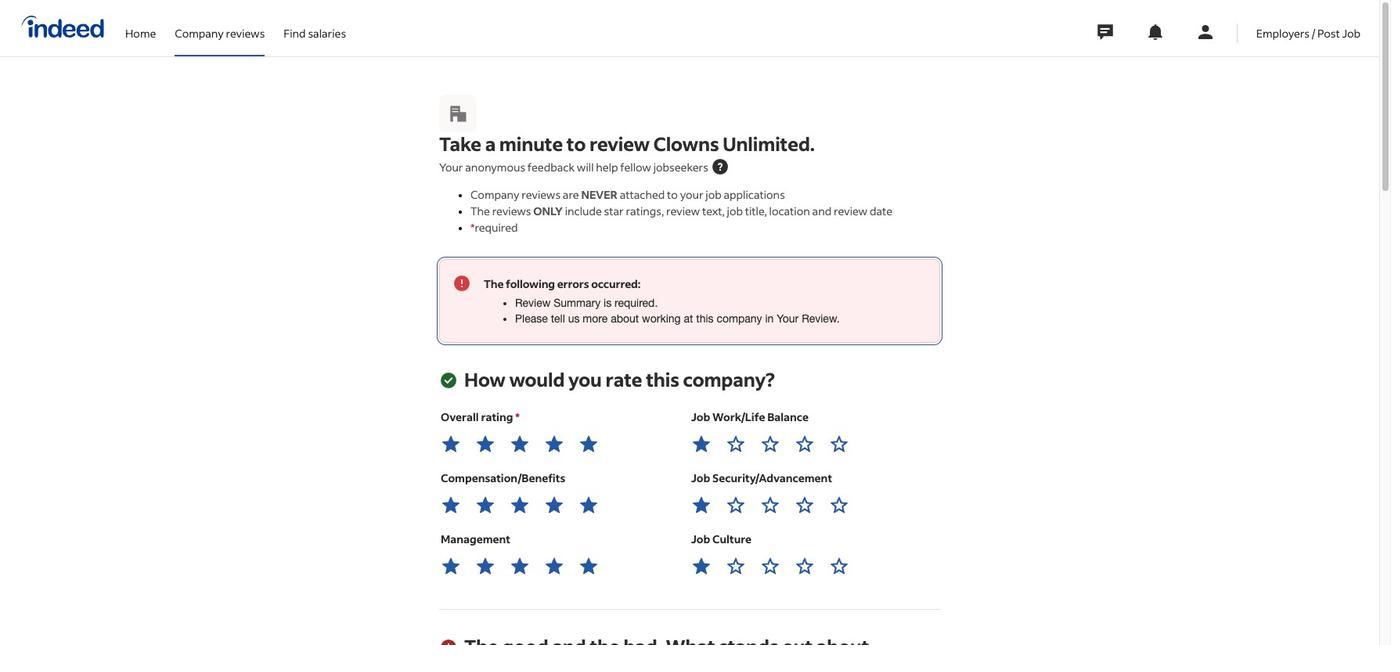 Task type: describe. For each thing, give the bounding box(es) containing it.
balance
[[767, 409, 809, 424]]

home
[[125, 25, 156, 40]]

date
[[870, 204, 893, 218]]

anonymous
[[465, 160, 525, 175]]

clowns
[[653, 132, 719, 156]]

the inside "company reviews are never attached to your job applications the reviews only include star ratings, review text, job title, location and review date * required"
[[470, 204, 490, 218]]

summary
[[554, 297, 601, 309]]

tell
[[551, 312, 565, 325]]

find salaries link
[[284, 0, 346, 53]]

home link
[[125, 0, 156, 53]]

help
[[596, 160, 618, 175]]

notifications unread count 0 image
[[1146, 23, 1165, 41]]

would
[[509, 367, 565, 391]]

company reviews are never attached to your job applications the reviews only include star ratings, review text, job title, location and review date * required
[[470, 187, 893, 235]]

job right post
[[1342, 25, 1361, 40]]

0 horizontal spatial your
[[439, 160, 463, 175]]

the following errors occurred: review summary is required. please tell us more about working at this company in your review.
[[484, 276, 840, 325]]

required
[[475, 220, 518, 235]]

2 horizontal spatial review
[[834, 204, 868, 218]]

find salaries
[[284, 25, 346, 40]]

overall
[[441, 409, 479, 424]]

are
[[563, 187, 579, 202]]

job for job security/advancement
[[691, 471, 710, 485]]

star
[[604, 204, 624, 218]]

will
[[577, 160, 594, 175]]

at
[[684, 312, 693, 325]]

attached
[[620, 187, 665, 202]]

working
[[642, 312, 681, 325]]

your anonymous feedback will help fellow jobseekers
[[439, 160, 708, 175]]

0 horizontal spatial review
[[589, 132, 650, 156]]

company for company reviews are never attached to your job applications the reviews only include star ratings, review text, job title, location and review date * required
[[470, 187, 519, 202]]

feedback
[[528, 160, 575, 175]]

your
[[680, 187, 703, 202]]

messages unread count 0 image
[[1095, 16, 1115, 48]]

company reviews link
[[175, 0, 265, 53]]

company reviews
[[175, 25, 265, 40]]

applications
[[724, 187, 785, 202]]

job culture
[[691, 532, 752, 546]]

salaries
[[308, 25, 346, 40]]

culture
[[712, 532, 752, 546]]

and
[[812, 204, 832, 218]]

you
[[568, 367, 602, 391]]

minute
[[499, 132, 563, 156]]

main content containing take a minute to review clowns unlimited.
[[0, 57, 1379, 645]]

more
[[583, 312, 608, 325]]

how would you rate this company?
[[464, 367, 775, 391]]

following
[[506, 276, 555, 291]]

review
[[515, 297, 551, 309]]

compensation/benefits
[[441, 471, 565, 485]]

security/advancement
[[712, 471, 832, 485]]

never
[[581, 187, 618, 202]]

occurred:
[[591, 276, 641, 291]]

reviews for company reviews
[[226, 25, 265, 40]]

company
[[717, 312, 762, 325]]

how
[[464, 367, 506, 391]]

0 vertical spatial job
[[706, 187, 722, 202]]

review.
[[802, 312, 840, 325]]

rate
[[605, 367, 642, 391]]



Task type: locate. For each thing, give the bounding box(es) containing it.
to inside "company reviews are never attached to your job applications the reviews only include star ratings, review text, job title, location and review date * required"
[[667, 187, 678, 202]]

0 horizontal spatial to
[[567, 132, 586, 156]]

location
[[769, 204, 810, 218]]

job
[[706, 187, 722, 202], [727, 204, 743, 218]]

* down anonymous
[[470, 220, 475, 235]]

job for job work/life balance
[[691, 409, 710, 424]]

job left the work/life
[[691, 409, 710, 424]]

1 horizontal spatial company
[[470, 187, 519, 202]]

company for company reviews
[[175, 25, 224, 40]]

0 vertical spatial the
[[470, 204, 490, 218]]

* inside "company reviews are never attached to your job applications the reviews only include star ratings, review text, job title, location and review date * required"
[[470, 220, 475, 235]]

to
[[567, 132, 586, 156], [667, 187, 678, 202]]

/
[[1312, 25, 1315, 40]]

review up help
[[589, 132, 650, 156]]

us
[[568, 312, 580, 325]]

reviews for company reviews are never attached to your job applications the reviews only include star ratings, review text, job title, location and review date * required
[[522, 187, 561, 202]]

job up job culture
[[691, 471, 710, 485]]

rating
[[481, 409, 513, 424]]

0 horizontal spatial this
[[646, 367, 679, 391]]

required.
[[615, 297, 658, 309]]

account image
[[1196, 23, 1215, 41]]

this
[[696, 312, 714, 325], [646, 367, 679, 391]]

main content
[[0, 57, 1379, 645]]

to up the your anonymous feedback will help fellow jobseekers
[[567, 132, 586, 156]]

the inside the following errors occurred: review summary is required. please tell us more about working at this company in your review.
[[484, 276, 504, 291]]

the up required
[[470, 204, 490, 218]]

* right the rating
[[515, 409, 520, 424]]

job
[[1342, 25, 1361, 40], [691, 409, 710, 424], [691, 471, 710, 485], [691, 532, 710, 546]]

fellow
[[620, 160, 651, 175]]

0 horizontal spatial company
[[175, 25, 224, 40]]

work/life
[[712, 409, 765, 424]]

0 vertical spatial your
[[439, 160, 463, 175]]

0 vertical spatial this
[[696, 312, 714, 325]]

errors
[[557, 276, 589, 291]]

ratings,
[[626, 204, 664, 218]]

0 vertical spatial reviews
[[226, 25, 265, 40]]

your down take
[[439, 160, 463, 175]]

this right at
[[696, 312, 714, 325]]

your
[[439, 160, 463, 175], [777, 312, 799, 325]]

1 vertical spatial this
[[646, 367, 679, 391]]

0 vertical spatial *
[[470, 220, 475, 235]]

reviews
[[226, 25, 265, 40], [522, 187, 561, 202], [492, 204, 531, 218]]

company down anonymous
[[470, 187, 519, 202]]

1 horizontal spatial job
[[727, 204, 743, 218]]

information use image
[[711, 157, 729, 176]]

review
[[589, 132, 650, 156], [666, 204, 700, 218], [834, 204, 868, 218]]

1 horizontal spatial *
[[515, 409, 520, 424]]

1 horizontal spatial your
[[777, 312, 799, 325]]

1 horizontal spatial this
[[696, 312, 714, 325]]

1 vertical spatial to
[[667, 187, 678, 202]]

title,
[[745, 204, 767, 218]]

job up text,
[[706, 187, 722, 202]]

job left culture
[[691, 532, 710, 546]]

company right home
[[175, 25, 224, 40]]

1 vertical spatial your
[[777, 312, 799, 325]]

1 vertical spatial *
[[515, 409, 520, 424]]

company
[[175, 25, 224, 40], [470, 187, 519, 202]]

company inside "company reviews are never attached to your job applications the reviews only include star ratings, review text, job title, location and review date * required"
[[470, 187, 519, 202]]

take
[[439, 132, 481, 156]]

the
[[470, 204, 490, 218], [484, 276, 504, 291]]

job left 'title,'
[[727, 204, 743, 218]]

your inside the following errors occurred: review summary is required. please tell us more about working at this company in your review.
[[777, 312, 799, 325]]

1 vertical spatial the
[[484, 276, 504, 291]]

find
[[284, 25, 306, 40]]

this right rate
[[646, 367, 679, 391]]

management
[[441, 532, 510, 546]]

unlimited.
[[723, 132, 815, 156]]

the left following
[[484, 276, 504, 291]]

only
[[533, 204, 563, 218]]

employers / post job
[[1256, 25, 1361, 40]]

1 horizontal spatial review
[[666, 204, 700, 218]]

company?
[[683, 367, 775, 391]]

0 vertical spatial company
[[175, 25, 224, 40]]

1 vertical spatial reviews
[[522, 187, 561, 202]]

reviews up only
[[522, 187, 561, 202]]

your right in
[[777, 312, 799, 325]]

in
[[765, 312, 774, 325]]

this inside the following errors occurred: review summary is required. please tell us more about working at this company in your review.
[[696, 312, 714, 325]]

employers / post job link
[[1256, 0, 1361, 53]]

2 vertical spatial reviews
[[492, 204, 531, 218]]

review right and
[[834, 204, 868, 218]]

job work/life balance
[[691, 409, 809, 424]]

post
[[1318, 25, 1340, 40]]

employers
[[1256, 25, 1310, 40]]

jobseekers
[[653, 160, 708, 175]]

to left your
[[667, 187, 678, 202]]

is
[[604, 297, 612, 309]]

text,
[[702, 204, 725, 218]]

0 horizontal spatial *
[[470, 220, 475, 235]]

1 vertical spatial job
[[727, 204, 743, 218]]

reviews left find
[[226, 25, 265, 40]]

1 horizontal spatial to
[[667, 187, 678, 202]]

job for job culture
[[691, 532, 710, 546]]

a
[[485, 132, 496, 156]]

0 horizontal spatial job
[[706, 187, 722, 202]]

*
[[470, 220, 475, 235], [515, 409, 520, 424]]

include
[[565, 204, 602, 218]]

reviews up required
[[492, 204, 531, 218]]

overall rating *
[[441, 409, 520, 424]]

please
[[515, 312, 548, 325]]

the following errors occurred: region
[[439, 259, 940, 343]]

1 vertical spatial company
[[470, 187, 519, 202]]

review down your
[[666, 204, 700, 218]]

0 vertical spatial to
[[567, 132, 586, 156]]

about
[[611, 312, 639, 325]]

job security/advancement
[[691, 471, 832, 485]]

take a minute to review clowns unlimited.
[[439, 132, 815, 156]]



Task type: vqa. For each thing, say whether or not it's contained in the screenshot.
Your within The following errors occurred: Review Summary is required. Please tell us more about working at this company in Your Review.
yes



